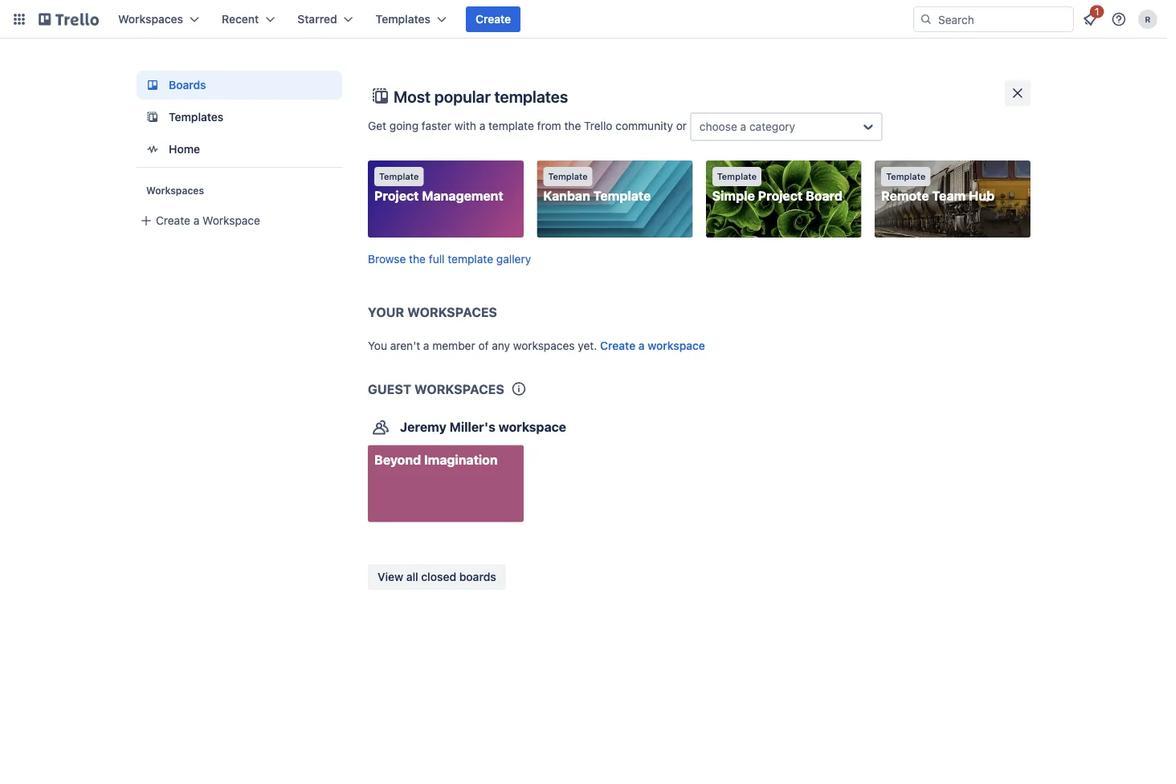 Task type: vqa. For each thing, say whether or not it's contained in the screenshot.
going
yes



Task type: locate. For each thing, give the bounding box(es) containing it.
templates up most
[[376, 12, 431, 26]]

board image
[[143, 76, 162, 95]]

1 vertical spatial create
[[156, 214, 190, 227]]

template
[[489, 119, 534, 132], [448, 252, 493, 266]]

templates
[[376, 12, 431, 26], [169, 110, 224, 124]]

templates inside templates "popup button"
[[376, 12, 431, 26]]

0 vertical spatial template
[[489, 119, 534, 132]]

workspaces up add 'image'
[[146, 185, 204, 196]]

remote
[[881, 188, 929, 204]]

template inside template project management
[[379, 172, 419, 182]]

create
[[476, 12, 511, 26], [156, 214, 190, 227], [600, 339, 636, 352]]

0 vertical spatial workspaces
[[407, 305, 497, 320]]

a right aren't
[[423, 339, 429, 352]]

view
[[378, 571, 403, 584]]

most
[[394, 87, 431, 106]]

closed
[[421, 571, 456, 584]]

1 horizontal spatial templates
[[376, 12, 431, 26]]

project left "board" at the top of page
[[758, 188, 803, 204]]

1 vertical spatial templates
[[169, 110, 224, 124]]

project
[[374, 188, 419, 204], [758, 188, 803, 204]]

simple
[[712, 188, 755, 204]]

1 project from the left
[[374, 188, 419, 204]]

template for remote
[[886, 172, 926, 182]]

workspaces up "board" 'image'
[[118, 12, 183, 26]]

1 vertical spatial template
[[448, 252, 493, 266]]

your workspaces
[[368, 305, 497, 320]]

workspaces up miller's
[[414, 382, 504, 397]]

hub
[[969, 188, 995, 204]]

template inside template simple project board
[[717, 172, 757, 182]]

Search field
[[933, 7, 1073, 31]]

a right yet. at the top of page
[[639, 339, 645, 352]]

popular
[[434, 87, 491, 106]]

choose
[[700, 120, 737, 133]]

guest workspaces
[[368, 382, 504, 397]]

create up 'most popular templates'
[[476, 12, 511, 26]]

board
[[806, 188, 843, 204]]

0 horizontal spatial the
[[409, 252, 426, 266]]

template for simple
[[717, 172, 757, 182]]

the right from
[[564, 119, 581, 132]]

of
[[478, 339, 489, 352]]

the left full on the left
[[409, 252, 426, 266]]

2 horizontal spatial create
[[600, 339, 636, 352]]

miller's
[[450, 419, 496, 435]]

template
[[379, 172, 419, 182], [548, 172, 588, 182], [717, 172, 757, 182], [886, 172, 926, 182], [593, 188, 651, 204]]

search image
[[920, 13, 933, 26]]

a left workspace
[[193, 214, 200, 227]]

management
[[422, 188, 504, 204]]

a
[[479, 119, 486, 132], [740, 120, 747, 133], [193, 214, 200, 227], [423, 339, 429, 352], [639, 339, 645, 352]]

template for project
[[379, 172, 419, 182]]

0 vertical spatial workspaces
[[118, 12, 183, 26]]

0 vertical spatial templates
[[376, 12, 431, 26]]

project up browse
[[374, 188, 419, 204]]

template up the kanban
[[548, 172, 588, 182]]

template up simple
[[717, 172, 757, 182]]

gallery
[[496, 252, 531, 266]]

template down templates
[[489, 119, 534, 132]]

template inside 'template remote team hub'
[[886, 172, 926, 182]]

0 vertical spatial workspace
[[648, 339, 705, 352]]

template up remote on the top of the page
[[886, 172, 926, 182]]

create inside button
[[156, 214, 190, 227]]

0 vertical spatial the
[[564, 119, 581, 132]]

beyond imagination
[[374, 452, 498, 468]]

1 horizontal spatial project
[[758, 188, 803, 204]]

1 notification image
[[1081, 10, 1100, 29]]

1 horizontal spatial the
[[564, 119, 581, 132]]

recent
[[222, 12, 259, 26]]

boards
[[169, 78, 206, 92]]

0 horizontal spatial project
[[374, 188, 419, 204]]

starred
[[298, 12, 337, 26]]

create for create
[[476, 12, 511, 26]]

workspaces
[[407, 305, 497, 320], [414, 382, 504, 397]]

add image
[[137, 211, 156, 231]]

workspaces up member
[[407, 305, 497, 320]]

template board image
[[143, 108, 162, 127]]

0 horizontal spatial workspace
[[499, 419, 566, 435]]

1 vertical spatial workspaces
[[414, 382, 504, 397]]

0 vertical spatial create
[[476, 12, 511, 26]]

project inside template project management
[[374, 188, 419, 204]]

a inside button
[[193, 214, 200, 227]]

back to home image
[[39, 6, 99, 32]]

recent button
[[212, 6, 285, 32]]

r button
[[1135, 6, 1161, 32]]

0 horizontal spatial create
[[156, 214, 190, 227]]

workspace
[[648, 339, 705, 352], [499, 419, 566, 435]]

create right yet. at the top of page
[[600, 339, 636, 352]]

with
[[455, 119, 476, 132]]

a right with
[[479, 119, 486, 132]]

create inside button
[[476, 12, 511, 26]]

workspaces
[[118, 12, 183, 26], [146, 185, 204, 196]]

boards
[[459, 571, 496, 584]]

the
[[564, 119, 581, 132], [409, 252, 426, 266]]

1 horizontal spatial create
[[476, 12, 511, 26]]

templates down boards
[[169, 110, 224, 124]]

browse the full template gallery
[[368, 252, 531, 266]]

template right full on the left
[[448, 252, 493, 266]]

faster
[[422, 119, 452, 132]]

1 vertical spatial workspace
[[499, 419, 566, 435]]

template down going
[[379, 172, 419, 182]]

workspaces
[[513, 339, 575, 352]]

2 project from the left
[[758, 188, 803, 204]]

0 horizontal spatial templates
[[169, 110, 224, 124]]

boards link
[[137, 71, 342, 100]]

templates
[[494, 87, 568, 106]]

ruby anderson (rubyanderson7) image
[[1138, 10, 1158, 29]]

get
[[368, 119, 387, 132]]

create left workspace
[[156, 214, 190, 227]]

1 vertical spatial the
[[409, 252, 426, 266]]

kanban
[[543, 188, 590, 204]]



Task type: describe. For each thing, give the bounding box(es) containing it.
any
[[492, 339, 510, 352]]

template remote team hub
[[881, 172, 995, 204]]

beyond imagination link
[[368, 446, 524, 523]]

get going faster with a template from the trello community or
[[368, 119, 690, 132]]

1 vertical spatial workspaces
[[146, 185, 204, 196]]

r
[[1145, 14, 1151, 24]]

your
[[368, 305, 404, 320]]

templates inside 'templates' link
[[169, 110, 224, 124]]

or
[[676, 119, 687, 132]]

you aren't a member of any workspaces yet. create a workspace
[[368, 339, 705, 352]]

imagination
[[424, 452, 498, 468]]

full
[[429, 252, 445, 266]]

template right the kanban
[[593, 188, 651, 204]]

browse the full template gallery link
[[368, 252, 531, 266]]

choose a category
[[700, 120, 796, 133]]

trello
[[584, 119, 613, 132]]

open information menu image
[[1111, 11, 1127, 27]]

jeremy miller's workspace
[[400, 419, 566, 435]]

workspaces inside popup button
[[118, 12, 183, 26]]

category
[[750, 120, 796, 133]]

yet.
[[578, 339, 597, 352]]

view all closed boards
[[378, 571, 496, 584]]

team
[[932, 188, 966, 204]]

template for kanban
[[548, 172, 588, 182]]

workspaces for guest workspaces
[[414, 382, 504, 397]]

create a workspace button
[[137, 206, 342, 235]]

going
[[390, 119, 419, 132]]

home image
[[143, 140, 162, 159]]

view all closed boards button
[[368, 565, 506, 591]]

most popular templates
[[394, 87, 568, 106]]

templates button
[[366, 6, 456, 32]]

template kanban template
[[543, 172, 651, 204]]

create a workspace button
[[600, 338, 705, 354]]

jeremy
[[400, 419, 447, 435]]

workspaces for your workspaces
[[407, 305, 497, 320]]

2 vertical spatial create
[[600, 339, 636, 352]]

create for create a workspace
[[156, 214, 190, 227]]

from
[[537, 119, 561, 132]]

all
[[406, 571, 418, 584]]

beyond
[[374, 452, 421, 468]]

community
[[616, 119, 673, 132]]

you
[[368, 339, 387, 352]]

template project management
[[374, 172, 504, 204]]

browse
[[368, 252, 406, 266]]

templates link
[[137, 103, 342, 132]]

starred button
[[288, 6, 363, 32]]

create button
[[466, 6, 521, 32]]

member
[[432, 339, 475, 352]]

project inside template simple project board
[[758, 188, 803, 204]]

home
[[169, 143, 200, 156]]

a right choose
[[740, 120, 747, 133]]

workspaces button
[[108, 6, 209, 32]]

home link
[[137, 135, 342, 164]]

aren't
[[390, 339, 420, 352]]

template simple project board
[[712, 172, 843, 204]]

1 horizontal spatial workspace
[[648, 339, 705, 352]]

workspace
[[203, 214, 260, 227]]

create a workspace
[[156, 214, 260, 227]]

guest
[[368, 382, 411, 397]]

primary element
[[0, 0, 1167, 39]]



